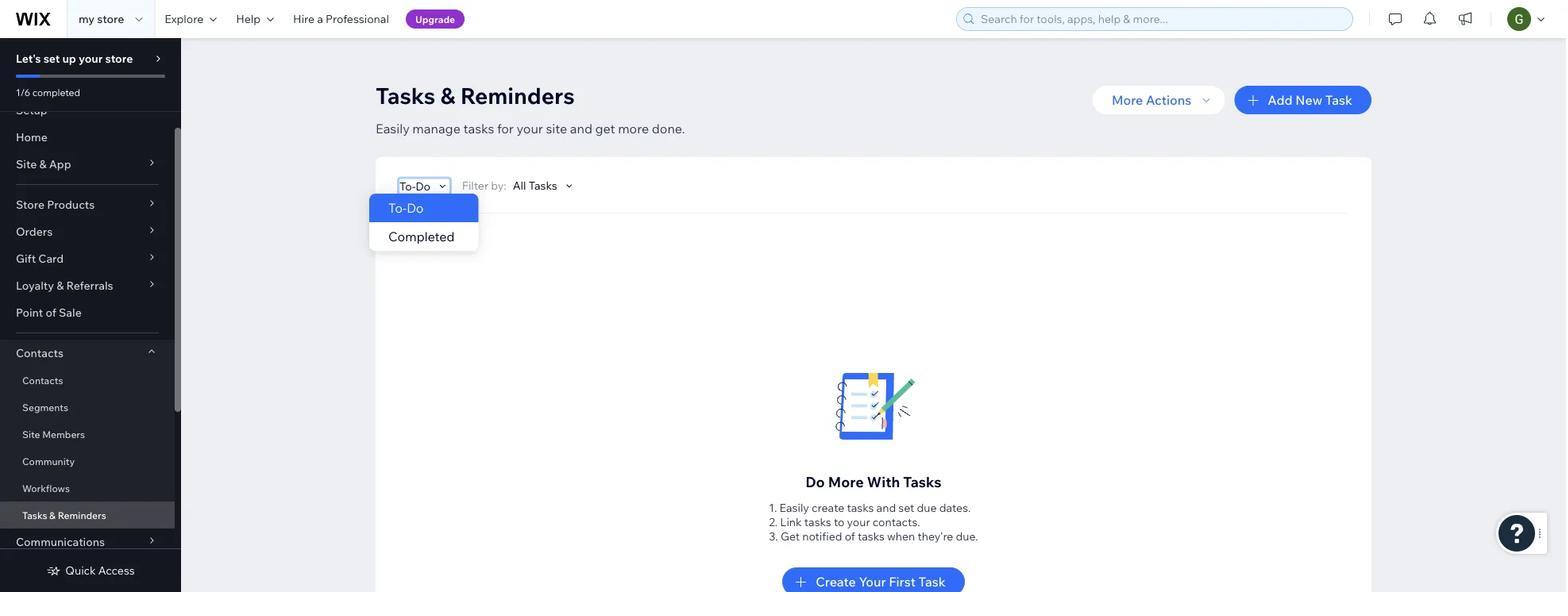 Task type: describe. For each thing, give the bounding box(es) containing it.
gift
[[16, 252, 36, 266]]

to-do option
[[369, 194, 479, 222]]

store
[[16, 198, 45, 212]]

workflows
[[22, 483, 70, 494]]

completed
[[32, 86, 80, 98]]

0 horizontal spatial easily
[[376, 121, 410, 137]]

when
[[887, 530, 915, 544]]

store products button
[[0, 191, 175, 218]]

tasks left for
[[463, 121, 494, 137]]

tasks down 'contacts.'
[[858, 530, 885, 544]]

3.
[[769, 530, 778, 544]]

gift card button
[[0, 245, 175, 272]]

hire a professional link
[[284, 0, 399, 38]]

more actions button
[[1093, 86, 1225, 114]]

setup link
[[0, 97, 175, 124]]

quick access button
[[46, 564, 135, 578]]

your inside the 1. easily create tasks and set due dates. 2. link tasks to your contacts. 3. get notified of tasks when they're due.
[[847, 515, 870, 529]]

app
[[49, 157, 71, 171]]

by:
[[491, 179, 507, 192]]

contacts button
[[0, 340, 175, 367]]

they're
[[918, 530, 953, 544]]

tasks & reminders link
[[0, 502, 175, 529]]

loyalty
[[16, 279, 54, 293]]

help
[[236, 12, 261, 26]]

all tasks
[[513, 179, 557, 192]]

add new task button
[[1235, 86, 1372, 114]]

notified
[[802, 530, 842, 544]]

0 vertical spatial store
[[97, 12, 124, 26]]

to-do for to-do button
[[400, 179, 430, 193]]

contacts link
[[0, 367, 175, 394]]

1 vertical spatial more
[[828, 473, 864, 491]]

segments link
[[0, 394, 175, 421]]

workflows link
[[0, 475, 175, 502]]

hire a professional
[[293, 12, 389, 26]]

0 vertical spatial tasks & reminders
[[376, 81, 575, 109]]

add new task
[[1268, 92, 1353, 108]]

list box containing to-do
[[369, 194, 479, 251]]

tasks up due
[[903, 473, 942, 491]]

card
[[38, 252, 64, 266]]

to
[[834, 515, 845, 529]]

to- for to-do option
[[388, 200, 407, 216]]

tasks up manage
[[376, 81, 435, 109]]

my
[[79, 12, 95, 26]]

more
[[618, 121, 649, 137]]

0 horizontal spatial and
[[570, 121, 592, 137]]

orders
[[16, 225, 53, 239]]

set inside sidebar "element"
[[43, 52, 60, 66]]

do for to-do option
[[407, 200, 424, 216]]

up
[[62, 52, 76, 66]]

& for loyalty & referrals popup button
[[57, 279, 64, 293]]

communications
[[16, 535, 105, 549]]

setup
[[16, 103, 47, 117]]

for
[[497, 121, 514, 137]]

orders button
[[0, 218, 175, 245]]

community link
[[0, 448, 175, 475]]

products
[[47, 198, 95, 212]]

sale
[[59, 306, 82, 320]]

1 vertical spatial task
[[919, 574, 946, 590]]

more inside button
[[1112, 92, 1143, 108]]

my store
[[79, 12, 124, 26]]

link
[[780, 515, 802, 529]]

home link
[[0, 124, 175, 151]]

members
[[42, 429, 85, 440]]

1/6
[[16, 86, 30, 98]]

tasks inside sidebar "element"
[[22, 510, 47, 521]]

site for site & app
[[16, 157, 37, 171]]

& for the tasks & reminders link
[[49, 510, 56, 521]]

dates.
[[939, 501, 971, 515]]

create your first task
[[816, 574, 946, 590]]

actions
[[1146, 92, 1192, 108]]

filter
[[462, 179, 489, 192]]

get
[[595, 121, 615, 137]]

store inside sidebar "element"
[[105, 52, 133, 66]]

hire
[[293, 12, 315, 26]]

let's
[[16, 52, 41, 66]]

contacts.
[[873, 515, 920, 529]]

loyalty & referrals
[[16, 279, 113, 293]]

easily inside the 1. easily create tasks and set due dates. 2. link tasks to your contacts. 3. get notified of tasks when they're due.
[[780, 501, 809, 515]]

with
[[867, 473, 900, 491]]

store products
[[16, 198, 95, 212]]



Task type: locate. For each thing, give the bounding box(es) containing it.
your
[[79, 52, 103, 66], [517, 121, 543, 137], [847, 515, 870, 529]]

& inside popup button
[[57, 279, 64, 293]]

due.
[[956, 530, 978, 544]]

list box
[[369, 194, 479, 251]]

store right my
[[97, 12, 124, 26]]

reminders up communications dropdown button
[[58, 510, 106, 521]]

home
[[16, 130, 47, 144]]

do inside to-do button
[[416, 179, 430, 193]]

1 horizontal spatial tasks & reminders
[[376, 81, 575, 109]]

to- up to-do option
[[400, 179, 416, 193]]

2 horizontal spatial your
[[847, 515, 870, 529]]

site & app button
[[0, 151, 175, 178]]

site
[[16, 157, 37, 171], [22, 429, 40, 440]]

1 horizontal spatial task
[[1326, 92, 1353, 108]]

set
[[43, 52, 60, 66], [899, 501, 914, 515]]

point of sale link
[[0, 299, 175, 326]]

1 vertical spatial tasks & reminders
[[22, 510, 106, 521]]

site & app
[[16, 157, 71, 171]]

1 vertical spatial to-
[[388, 200, 407, 216]]

and up 'contacts.'
[[877, 501, 896, 515]]

of inside sidebar "element"
[[46, 306, 56, 320]]

to-
[[400, 179, 416, 193], [388, 200, 407, 216]]

0 vertical spatial of
[[46, 306, 56, 320]]

get
[[781, 530, 800, 544]]

easily up link
[[780, 501, 809, 515]]

to- inside button
[[400, 179, 416, 193]]

set up 'contacts.'
[[899, 501, 914, 515]]

task right first
[[919, 574, 946, 590]]

done.
[[652, 121, 685, 137]]

to- inside option
[[388, 200, 407, 216]]

set left up
[[43, 52, 60, 66]]

1 horizontal spatial your
[[517, 121, 543, 137]]

more up the create
[[828, 473, 864, 491]]

tasks
[[463, 121, 494, 137], [847, 501, 874, 515], [804, 515, 831, 529], [858, 530, 885, 544]]

1 vertical spatial of
[[845, 530, 855, 544]]

filter by:
[[462, 179, 507, 192]]

tasks inside button
[[529, 179, 557, 192]]

professional
[[326, 12, 389, 26]]

your
[[859, 574, 886, 590]]

easily manage tasks for your site and get more done.
[[376, 121, 685, 137]]

contacts inside popup button
[[16, 346, 64, 360]]

site down the segments at the left
[[22, 429, 40, 440]]

1 horizontal spatial of
[[845, 530, 855, 544]]

community
[[22, 456, 75, 467]]

site members link
[[0, 421, 175, 448]]

Search for tools, apps, help & more... field
[[976, 8, 1348, 30]]

referrals
[[66, 279, 113, 293]]

access
[[98, 564, 135, 578]]

1 horizontal spatial more
[[1112, 92, 1143, 108]]

& down workflows
[[49, 510, 56, 521]]

point of sale
[[16, 306, 82, 320]]

loyalty & referrals button
[[0, 272, 175, 299]]

1 vertical spatial set
[[899, 501, 914, 515]]

your right to
[[847, 515, 870, 529]]

tasks up notified
[[804, 515, 831, 529]]

of left sale
[[46, 306, 56, 320]]

segments
[[22, 402, 68, 413]]

create
[[812, 501, 845, 515]]

do inside to-do option
[[407, 200, 424, 216]]

tasks & reminders inside sidebar "element"
[[22, 510, 106, 521]]

2.
[[769, 515, 778, 529]]

add
[[1268, 92, 1293, 108]]

tasks down do more with tasks
[[847, 501, 874, 515]]

0 vertical spatial set
[[43, 52, 60, 66]]

1 vertical spatial do
[[407, 200, 424, 216]]

1 vertical spatial to-do
[[388, 200, 424, 216]]

2 vertical spatial your
[[847, 515, 870, 529]]

tasks right all
[[529, 179, 557, 192]]

and left get
[[570, 121, 592, 137]]

manage
[[413, 121, 461, 137]]

reminders
[[460, 81, 575, 109], [58, 510, 106, 521]]

1 vertical spatial easily
[[780, 501, 809, 515]]

0 vertical spatial contacts
[[16, 346, 64, 360]]

to-do button
[[400, 179, 449, 193]]

& inside dropdown button
[[39, 157, 47, 171]]

contacts for contacts popup button
[[16, 346, 64, 360]]

0 vertical spatial site
[[16, 157, 37, 171]]

easily
[[376, 121, 410, 137], [780, 501, 809, 515]]

1/6 completed
[[16, 86, 80, 98]]

more left actions
[[1112, 92, 1143, 108]]

to- down to-do button
[[388, 200, 407, 216]]

0 vertical spatial task
[[1326, 92, 1353, 108]]

tasks & reminders
[[376, 81, 575, 109], [22, 510, 106, 521]]

1.
[[769, 501, 777, 515]]

do up to-do option
[[416, 179, 430, 193]]

let's set up your store
[[16, 52, 133, 66]]

tasks & reminders up for
[[376, 81, 575, 109]]

1 vertical spatial reminders
[[58, 510, 106, 521]]

0 vertical spatial your
[[79, 52, 103, 66]]

to-do
[[400, 179, 430, 193], [388, 200, 424, 216]]

of inside the 1. easily create tasks and set due dates. 2. link tasks to your contacts. 3. get notified of tasks when they're due.
[[845, 530, 855, 544]]

to- for to-do button
[[400, 179, 416, 193]]

and inside the 1. easily create tasks and set due dates. 2. link tasks to your contacts. 3. get notified of tasks when they're due.
[[877, 501, 896, 515]]

your inside sidebar "element"
[[79, 52, 103, 66]]

0 vertical spatial to-
[[400, 179, 416, 193]]

1. easily create tasks and set due dates. 2. link tasks to your contacts. 3. get notified of tasks when they're due.
[[769, 501, 978, 544]]

tasks & reminders up communications
[[22, 510, 106, 521]]

create your first task button
[[783, 568, 965, 593]]

0 vertical spatial and
[[570, 121, 592, 137]]

1 horizontal spatial reminders
[[460, 81, 575, 109]]

do down to-do button
[[407, 200, 424, 216]]

0 vertical spatial easily
[[376, 121, 410, 137]]

0 horizontal spatial set
[[43, 52, 60, 66]]

to-do up to-do option
[[400, 179, 430, 193]]

all tasks button
[[513, 179, 576, 193]]

1 vertical spatial contacts
[[22, 374, 63, 386]]

site inside dropdown button
[[16, 157, 37, 171]]

do
[[416, 179, 430, 193], [407, 200, 424, 216], [806, 473, 825, 491]]

0 horizontal spatial of
[[46, 306, 56, 320]]

reminders up for
[[460, 81, 575, 109]]

easily left manage
[[376, 121, 410, 137]]

gift card
[[16, 252, 64, 266]]

tasks
[[376, 81, 435, 109], [529, 179, 557, 192], [903, 473, 942, 491], [22, 510, 47, 521]]

0 horizontal spatial more
[[828, 473, 864, 491]]

1 horizontal spatial easily
[[780, 501, 809, 515]]

to-do down to-do button
[[388, 200, 424, 216]]

contacts
[[16, 346, 64, 360], [22, 374, 63, 386]]

point
[[16, 306, 43, 320]]

reminders inside the tasks & reminders link
[[58, 510, 106, 521]]

contacts up the segments at the left
[[22, 374, 63, 386]]

set inside the 1. easily create tasks and set due dates. 2. link tasks to your contacts. 3. get notified of tasks when they're due.
[[899, 501, 914, 515]]

to-do for to-do option
[[388, 200, 424, 216]]

site for site members
[[22, 429, 40, 440]]

completed
[[388, 229, 455, 244]]

1 horizontal spatial set
[[899, 501, 914, 515]]

0 horizontal spatial tasks & reminders
[[22, 510, 106, 521]]

more
[[1112, 92, 1143, 108], [828, 473, 864, 491]]

1 vertical spatial and
[[877, 501, 896, 515]]

0 vertical spatial more
[[1112, 92, 1143, 108]]

to-do inside option
[[388, 200, 424, 216]]

all
[[513, 179, 526, 192]]

due
[[917, 501, 937, 515]]

site members
[[22, 429, 85, 440]]

0 horizontal spatial task
[[919, 574, 946, 590]]

1 vertical spatial site
[[22, 429, 40, 440]]

and
[[570, 121, 592, 137], [877, 501, 896, 515]]

new
[[1296, 92, 1323, 108]]

explore
[[165, 12, 203, 26]]

create
[[816, 574, 856, 590]]

1 horizontal spatial and
[[877, 501, 896, 515]]

0 horizontal spatial reminders
[[58, 510, 106, 521]]

upgrade button
[[406, 10, 465, 29]]

a
[[317, 12, 323, 26]]

sidebar element
[[0, 38, 181, 593]]

your right for
[[517, 121, 543, 137]]

to-do inside button
[[400, 179, 430, 193]]

communications button
[[0, 529, 175, 556]]

more actions
[[1112, 92, 1192, 108]]

& right loyalty
[[57, 279, 64, 293]]

upgrade
[[415, 13, 455, 25]]

first
[[889, 574, 916, 590]]

store
[[97, 12, 124, 26], [105, 52, 133, 66]]

site
[[546, 121, 567, 137]]

0 vertical spatial reminders
[[460, 81, 575, 109]]

contacts down point of sale
[[16, 346, 64, 360]]

& left app
[[39, 157, 47, 171]]

do up the create
[[806, 473, 825, 491]]

tasks down workflows
[[22, 510, 47, 521]]

of right notified
[[845, 530, 855, 544]]

0 horizontal spatial your
[[79, 52, 103, 66]]

quick
[[65, 564, 96, 578]]

2 vertical spatial do
[[806, 473, 825, 491]]

1 vertical spatial store
[[105, 52, 133, 66]]

0 vertical spatial to-do
[[400, 179, 430, 193]]

help button
[[227, 0, 284, 38]]

site down home
[[16, 157, 37, 171]]

0 vertical spatial do
[[416, 179, 430, 193]]

1 vertical spatial your
[[517, 121, 543, 137]]

task right new
[[1326, 92, 1353, 108]]

contacts for contacts link
[[22, 374, 63, 386]]

&
[[440, 81, 455, 109], [39, 157, 47, 171], [57, 279, 64, 293], [49, 510, 56, 521]]

store down my store
[[105, 52, 133, 66]]

quick access
[[65, 564, 135, 578]]

your right up
[[79, 52, 103, 66]]

& for site & app dropdown button
[[39, 157, 47, 171]]

& up manage
[[440, 81, 455, 109]]

do for to-do button
[[416, 179, 430, 193]]



Task type: vqa. For each thing, say whether or not it's contained in the screenshot.
Notes BUTTON
no



